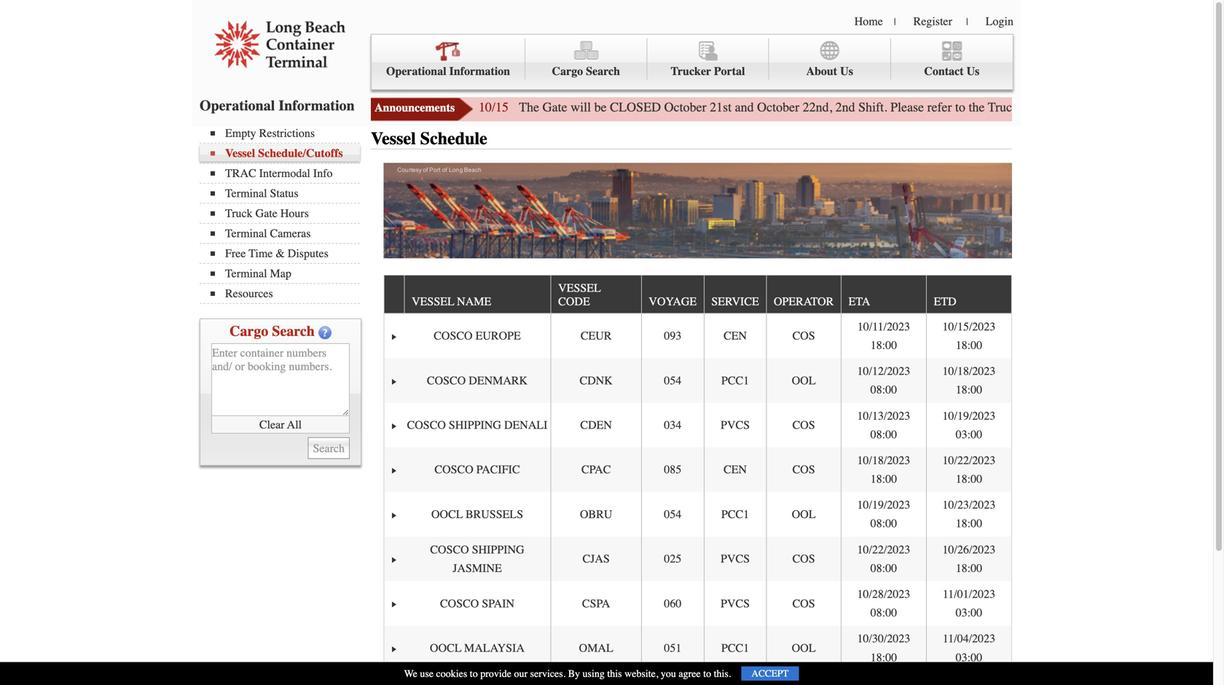 Task type: vqa. For each thing, say whether or not it's contained in the screenshot.
ool cell to the middle
yes



Task type: describe. For each thing, give the bounding box(es) containing it.
cosco denmark cell
[[404, 358, 551, 403]]

10/22/2023 18:00
[[943, 454, 996, 486]]

voyage
[[649, 295, 697, 308]]

2 terminal from the top
[[225, 227, 267, 240]]

use
[[420, 668, 434, 680]]

ool cell for 10/19/2023
[[766, 492, 841, 537]]

clear all button
[[211, 416, 350, 434]]

hours inside empty restrictions vessel schedule/cutoffs trac intermodal info terminal status truck gate hours terminal cameras free time & disputes terminal map resources
[[281, 207, 309, 220]]

we
[[404, 668, 418, 680]]

free
[[225, 247, 246, 260]]

cosco for cosco shipping denali
[[407, 418, 446, 432]]

trucker
[[671, 65, 712, 78]]

cos for 10/22/2023
[[793, 552, 816, 566]]

omal
[[579, 642, 614, 655]]

08:00 for 10/19/2023 08:00
[[871, 517, 898, 531]]

truck inside empty restrictions vessel schedule/cutoffs trac intermodal info terminal status truck gate hours terminal cameras free time & disputes terminal map resources
[[225, 207, 253, 220]]

trucker portal link
[[648, 38, 770, 79]]

cos for 10/13/2023
[[793, 418, 816, 432]]

1 horizontal spatial cargo search
[[552, 65, 620, 78]]

10/30/2023 18:00
[[858, 632, 911, 664]]

cos for 10/18/2023
[[793, 463, 816, 477]]

10/19/2023 for 08:00
[[858, 498, 911, 512]]

034
[[664, 418, 682, 432]]

trac
[[225, 167, 256, 180]]

row containing 10/28/2023 08:00
[[385, 581, 1012, 626]]

all
[[287, 418, 302, 431]]

row containing 10/11/2023 18:00
[[385, 314, 1012, 358]]

cosco for cosco europe
[[434, 329, 473, 343]]

pvcs for 060
[[721, 597, 750, 610]]

us for contact us
[[967, 65, 980, 78]]

web
[[1086, 100, 1108, 115]]

pcc1 cell for cdnk
[[704, 358, 766, 403]]

2nd
[[836, 100, 856, 115]]

10/11/2023 18:00 cell
[[841, 314, 927, 358]]

cosco for cosco pacific
[[435, 463, 474, 477]]

cosco shipping jasmine cell
[[404, 537, 551, 581]]

2 horizontal spatial to
[[956, 100, 966, 115]]

the
[[519, 100, 540, 115]]

10/22/2023 for 08:00
[[858, 543, 911, 556]]

1 october from the left
[[665, 100, 707, 115]]

cen for 093
[[724, 329, 747, 343]]

10/23/2023
[[943, 498, 996, 512]]

08:00 for 10/12/2023 08:00
[[871, 383, 898, 397]]

ceur cell
[[551, 314, 641, 358]]

2 horizontal spatial gate
[[1023, 100, 1047, 115]]

row containing vessel code
[[385, 276, 1012, 314]]

denmark
[[469, 374, 528, 387]]

pcc1 for 10/30/2023
[[722, 642, 750, 655]]

vessel schedule
[[371, 129, 488, 149]]

cosco denmark
[[427, 374, 528, 387]]

093 cell
[[641, 314, 704, 358]]

cargo search link
[[526, 38, 648, 79]]

08:00 for 10/22/2023 08:00
[[871, 562, 898, 575]]

this
[[608, 668, 622, 680]]

accept button
[[742, 667, 799, 681]]

0 horizontal spatial search
[[272, 323, 315, 340]]

cen for 085
[[724, 463, 747, 477]]

0 horizontal spatial to
[[470, 668, 478, 680]]

cosco shipping jasmine
[[430, 543, 525, 575]]

register
[[914, 15, 953, 28]]

1 horizontal spatial to
[[704, 668, 712, 680]]

cosco shipping denali
[[407, 418, 548, 432]]

ool cell for 10/30/2023
[[766, 626, 841, 671]]

08:00 for 10/13/2023 08:00
[[871, 428, 898, 441]]

gate
[[1197, 100, 1219, 115]]

cosco for cosco denmark
[[427, 374, 466, 387]]

website,
[[625, 668, 659, 680]]

vessel name link
[[412, 289, 499, 313]]

1 horizontal spatial vessel
[[371, 129, 416, 149]]

pvcs cell for 034
[[704, 403, 766, 448]]

code
[[559, 295, 590, 308]]

ceur
[[581, 329, 612, 343]]

11/01/2023 03:00
[[943, 588, 996, 620]]

051 cell
[[641, 626, 704, 671]]

menu bar containing empty restrictions
[[200, 125, 367, 304]]

voyage link
[[649, 289, 704, 313]]

1 cell from the left
[[404, 671, 551, 685]]

resources link
[[211, 287, 360, 300]]

10/22/2023 08:00
[[858, 543, 911, 575]]

the
[[969, 100, 985, 115]]

denali
[[504, 418, 548, 432]]

contact us
[[925, 65, 980, 78]]

pcc1 for 10/12/2023
[[722, 374, 750, 387]]

03:00 for 11/04/2023 03:00
[[956, 651, 983, 664]]

row containing cosco shipping jasmine
[[385, 537, 1012, 581]]

obru
[[580, 508, 613, 521]]

vessel for code
[[559, 281, 601, 295]]

10/18/2023 18:00 for the bottommost 10/18/2023 18:00 cell
[[858, 454, 911, 486]]

pvcs for 025
[[721, 552, 750, 566]]

ool for 10/19/2023
[[792, 508, 816, 521]]

contact
[[925, 65, 964, 78]]

cos cell for 10/22/2023
[[766, 537, 841, 581]]

trucker portal
[[671, 65, 745, 78]]

18:00 for the 10/23/2023 18:00 cell
[[956, 517, 983, 531]]

060 cell
[[641, 581, 704, 626]]

will
[[571, 100, 591, 115]]

search inside "menu bar"
[[586, 65, 620, 78]]

10/28/2023 08:00
[[858, 588, 911, 620]]

cosco shipping denali cell
[[404, 403, 551, 448]]

cen cell for 093
[[704, 314, 766, 358]]

10/26/2023
[[943, 543, 996, 556]]

shipping for denali
[[449, 418, 502, 432]]

provide
[[481, 668, 512, 680]]

10/26/2023 18:00
[[943, 543, 996, 575]]

cden cell
[[551, 403, 641, 448]]

disputes
[[288, 247, 329, 260]]

clear all
[[259, 418, 302, 431]]

eta
[[849, 295, 871, 308]]

ool for 10/30/2023
[[792, 642, 816, 655]]

10/13/2023 08:00
[[858, 409, 911, 441]]

pcc1 for 10/19/2023
[[722, 508, 750, 521]]

cosco pacific
[[435, 463, 520, 477]]

10/23/2023 18:00
[[943, 498, 996, 531]]

operational inside operational information link
[[386, 65, 447, 78]]

using
[[583, 668, 605, 680]]

vessel for name
[[412, 295, 455, 308]]

10 row from the top
[[385, 671, 1012, 685]]

europe
[[476, 329, 521, 343]]

ool for 10/12/2023
[[792, 374, 816, 387]]

1 horizontal spatial truck
[[988, 100, 1019, 115]]

2 | from the left
[[967, 16, 969, 28]]

1 vertical spatial 10/18/2023 18:00 cell
[[841, 448, 927, 492]]

please
[[891, 100, 924, 115]]

10/22/2023 18:00 cell
[[927, 448, 1012, 492]]

cookies
[[436, 668, 468, 680]]

10/11/2023 18:00
[[858, 320, 911, 352]]

cosco for cosco spain
[[440, 597, 479, 610]]

025 cell
[[641, 537, 704, 581]]

6 cell from the left
[[841, 671, 927, 685]]

21st
[[710, 100, 732, 115]]

3 cell from the left
[[641, 671, 704, 685]]

accept
[[752, 668, 789, 679]]

2 cell from the left
[[551, 671, 641, 685]]

0 vertical spatial 10/18/2023 18:00 cell
[[927, 358, 1012, 403]]

0 horizontal spatial cargo search
[[230, 323, 315, 340]]

obru cell
[[551, 492, 641, 537]]

0 horizontal spatial information
[[279, 97, 355, 114]]

10/30/2023 18:00 cell
[[841, 626, 927, 671]]

etd link
[[934, 289, 964, 313]]

03:00 for 10/19/2023 03:00
[[956, 428, 983, 441]]

1 vertical spatial operational information
[[200, 97, 355, 114]]

info
[[313, 167, 333, 180]]

about
[[807, 65, 838, 78]]

10/15
[[479, 100, 509, 115]]

cdnk
[[580, 374, 613, 387]]

pcc1 cell for omal
[[704, 626, 766, 671]]

1 | from the left
[[894, 16, 896, 28]]

1 vertical spatial cargo
[[230, 323, 269, 340]]

we use cookies to provide our services. by using this website, you agree to this.
[[404, 668, 731, 680]]

truck gate hours link
[[211, 207, 360, 220]]

row containing 10/13/2023 08:00
[[385, 403, 1012, 448]]

cargo inside cargo search link
[[552, 65, 583, 78]]

for
[[1139, 100, 1154, 115]]

10/11/2023
[[858, 320, 911, 333]]

10/15/2023
[[943, 320, 996, 333]]

oocl brussels cell
[[404, 492, 551, 537]]

10/15/2023 18:00 cell
[[927, 314, 1012, 358]]



Task type: locate. For each thing, give the bounding box(es) containing it.
0 horizontal spatial hours
[[281, 207, 309, 220]]

truck down the trac
[[225, 207, 253, 220]]

1 cos cell from the top
[[766, 314, 841, 358]]

025
[[664, 552, 682, 566]]

10/22/2023 down 10/19/2023 08:00 cell
[[858, 543, 911, 556]]

1 vertical spatial cen
[[724, 463, 747, 477]]

18:00 up 10/19/2023 08:00
[[871, 472, 898, 486]]

0 vertical spatial search
[[586, 65, 620, 78]]

1 vertical spatial pcc1
[[722, 508, 750, 521]]

row containing 10/18/2023 18:00
[[385, 448, 1012, 492]]

oocl for oocl malaysia
[[430, 642, 462, 655]]

operational information link
[[372, 38, 526, 79]]

vessel name
[[412, 295, 492, 308]]

pvcs right 060
[[721, 597, 750, 610]]

0 horizontal spatial truck
[[225, 207, 253, 220]]

1 vertical spatial hours
[[281, 207, 309, 220]]

18:00 for 10/22/2023 18:00 cell
[[956, 472, 983, 486]]

shipping down cosco denmark cell
[[449, 418, 502, 432]]

2 pcc1 cell from the top
[[704, 492, 766, 537]]

6 row from the top
[[385, 492, 1012, 537]]

jasmine
[[453, 562, 502, 575]]

10/19/2023 03:00
[[943, 409, 996, 441]]

1 vertical spatial oocl
[[430, 642, 462, 655]]

1 08:00 from the top
[[871, 383, 898, 397]]

october left the '21st'
[[665, 100, 707, 115]]

10/22/2023
[[943, 454, 996, 467], [858, 543, 911, 556]]

08:00 inside 10/12/2023 08:00
[[871, 383, 898, 397]]

0 vertical spatial 10/18/2023 18:00
[[943, 365, 996, 397]]

3 row from the top
[[385, 358, 1012, 403]]

2 cen from the top
[[724, 463, 747, 477]]

1 pvcs cell from the top
[[704, 403, 766, 448]]

vessel code
[[559, 281, 601, 308]]

18:00 down the 10/30/2023
[[871, 651, 898, 664]]

gate down the status
[[256, 207, 278, 220]]

1 horizontal spatial 10/18/2023 18:00
[[943, 365, 996, 397]]

intermodal
[[259, 167, 310, 180]]

5 cell from the left
[[766, 671, 841, 685]]

03:00 inside 10/19/2023 03:00
[[956, 428, 983, 441]]

0 vertical spatial 10/19/2023
[[943, 409, 996, 423]]

cargo down resources
[[230, 323, 269, 340]]

cos cell for 10/18/2023
[[766, 448, 841, 492]]

vessel left "name"
[[412, 295, 455, 308]]

10/18/2023
[[943, 365, 996, 378], [858, 454, 911, 467]]

2 08:00 from the top
[[871, 428, 898, 441]]

oocl brussels
[[432, 508, 524, 521]]

tree grid containing vessel code
[[385, 276, 1012, 685]]

054 cell up 025
[[641, 492, 704, 537]]

2 vertical spatial pcc1
[[722, 642, 750, 655]]

gate
[[543, 100, 568, 115], [1023, 100, 1047, 115], [256, 207, 278, 220]]

0 vertical spatial truck
[[988, 100, 1019, 115]]

0 vertical spatial terminal
[[225, 187, 267, 200]]

1 us from the left
[[841, 65, 854, 78]]

03:00 up 10/22/2023 18:00
[[956, 428, 983, 441]]

1 cen from the top
[[724, 329, 747, 343]]

cosco spain cell
[[404, 581, 551, 626]]

shipping inside cosco shipping denali cell
[[449, 418, 502, 432]]

operational up empty
[[200, 97, 275, 114]]

4 08:00 from the top
[[871, 562, 898, 575]]

1 pcc1 cell from the top
[[704, 358, 766, 403]]

cosco down cosco denmark cell
[[407, 418, 446, 432]]

cameras
[[270, 227, 311, 240]]

1 vertical spatial pvcs
[[721, 552, 750, 566]]

10/18/2023 18:00 cell up 10/19/2023 08:00
[[841, 448, 927, 492]]

18:00 down 10/23/2023
[[956, 517, 983, 531]]

18:00 for 10/26/2023 18:00 cell
[[956, 562, 983, 575]]

0 horizontal spatial vessel
[[225, 147, 255, 160]]

1 vertical spatial cen cell
[[704, 448, 766, 492]]

row containing 10/19/2023 08:00
[[385, 492, 1012, 537]]

0 vertical spatial shipping
[[449, 418, 502, 432]]

1 cos from the top
[[793, 329, 816, 343]]

oocl malaysia
[[430, 642, 525, 655]]

restrictions
[[259, 126, 315, 140]]

054 for cdnk
[[664, 374, 682, 387]]

tree grid
[[385, 276, 1012, 685]]

1 horizontal spatial 10/22/2023
[[943, 454, 996, 467]]

menu bar containing operational information
[[371, 34, 1014, 90]]

0 horizontal spatial 10/18/2023 18:00
[[858, 454, 911, 486]]

shift.
[[859, 100, 888, 115]]

cpac cell
[[551, 448, 641, 492]]

10/12/2023 08:00
[[858, 365, 911, 397]]

034 cell
[[641, 403, 704, 448]]

us right about
[[841, 65, 854, 78]]

10/19/2023 08:00
[[858, 498, 911, 531]]

2 october from the left
[[758, 100, 800, 115]]

service link
[[712, 289, 766, 313]]

cosco
[[434, 329, 473, 343], [427, 374, 466, 387], [407, 418, 446, 432], [435, 463, 474, 477], [430, 543, 469, 556], [440, 597, 479, 610]]

03:00 down 11/04/2023
[[956, 651, 983, 664]]

054 for obru
[[664, 508, 682, 521]]

clear
[[259, 418, 285, 431]]

agree
[[679, 668, 701, 680]]

3 ool cell from the top
[[766, 626, 841, 671]]

pvcs right 025
[[721, 552, 750, 566]]

information up restrictions at the left
[[279, 97, 355, 114]]

terminal map link
[[211, 267, 360, 280]]

cosco europe cell
[[404, 314, 551, 358]]

08:00 down 10/28/2023
[[871, 606, 898, 620]]

cosco left spain at the bottom
[[440, 597, 479, 610]]

terminal up free at the left of page
[[225, 227, 267, 240]]

oocl up cookies
[[430, 642, 462, 655]]

10/23/2023 18:00 cell
[[927, 492, 1012, 537]]

18:00 for 10/11/2023 18:00 cell
[[871, 339, 898, 352]]

search down resources link
[[272, 323, 315, 340]]

1 vertical spatial shipping
[[472, 543, 525, 556]]

11/01/2023 03:00 cell
[[927, 581, 1012, 626]]

10/18/2023 18:00
[[943, 365, 996, 397], [858, 454, 911, 486]]

cosco inside 'cell'
[[434, 329, 473, 343]]

1 vertical spatial ool cell
[[766, 492, 841, 537]]

home
[[855, 15, 883, 28]]

08:00 inside 10/22/2023 08:00
[[871, 562, 898, 575]]

1 vertical spatial search
[[272, 323, 315, 340]]

vessel
[[559, 281, 601, 295], [412, 295, 455, 308]]

row group
[[385, 314, 1012, 685]]

further
[[1158, 100, 1193, 115]]

cell
[[404, 671, 551, 685], [551, 671, 641, 685], [641, 671, 704, 685], [704, 671, 766, 685], [766, 671, 841, 685], [841, 671, 927, 685], [927, 671, 1012, 685]]

1 cen cell from the top
[[704, 314, 766, 358]]

1 horizontal spatial vessel
[[559, 281, 601, 295]]

us right contact
[[967, 65, 980, 78]]

cos cell for 10/28/2023
[[766, 581, 841, 626]]

schedule/cutoffs
[[258, 147, 343, 160]]

18:00 for 10/30/2023 18:00 cell
[[871, 651, 898, 664]]

3 08:00 from the top
[[871, 517, 898, 531]]

1 vertical spatial truck
[[225, 207, 253, 220]]

truck
[[988, 100, 1019, 115], [225, 207, 253, 220]]

1 vertical spatial 054 cell
[[641, 492, 704, 537]]

terminal up resources
[[225, 267, 267, 280]]

our
[[514, 668, 528, 680]]

054 cell up 034
[[641, 358, 704, 403]]

1 vertical spatial 10/22/2023
[[858, 543, 911, 556]]

0 vertical spatial information
[[450, 65, 510, 78]]

cen down service
[[724, 329, 747, 343]]

cen cell
[[704, 314, 766, 358], [704, 448, 766, 492]]

2 ool cell from the top
[[766, 492, 841, 537]]

10/18/2023 18:00 for the top 10/18/2023 18:00 cell
[[943, 365, 996, 397]]

oocl malaysia cell
[[404, 626, 551, 671]]

10/18/2023 18:00 down 10/15/2023 18:00 cell
[[943, 365, 996, 397]]

2 vertical spatial ool cell
[[766, 626, 841, 671]]

18:00 for the top 10/18/2023 18:00 cell
[[956, 383, 983, 397]]

5 cos cell from the top
[[766, 581, 841, 626]]

row
[[385, 276, 1012, 314], [385, 314, 1012, 358], [385, 358, 1012, 403], [385, 403, 1012, 448], [385, 448, 1012, 492], [385, 492, 1012, 537], [385, 537, 1012, 581], [385, 581, 1012, 626], [385, 626, 1012, 671], [385, 671, 1012, 685]]

8 row from the top
[[385, 581, 1012, 626]]

1 vertical spatial cargo search
[[230, 323, 315, 340]]

10/19/2023 for 03:00
[[943, 409, 996, 423]]

page
[[1111, 100, 1136, 115]]

1 03:00 from the top
[[956, 428, 983, 441]]

10/22/2023 down 10/19/2023 03:00 "cell"
[[943, 454, 996, 467]]

054 cell for cdnk
[[641, 358, 704, 403]]

085
[[664, 463, 682, 477]]

1 horizontal spatial us
[[967, 65, 980, 78]]

2 pcc1 from the top
[[722, 508, 750, 521]]

vessel up ceur cell
[[559, 281, 601, 295]]

cos cell for 10/13/2023
[[766, 403, 841, 448]]

cosco down vessel name
[[434, 329, 473, 343]]

10/18/2023 18:00 down 10/13/2023 08:00 'cell'
[[858, 454, 911, 486]]

us for about us
[[841, 65, 854, 78]]

5 row from the top
[[385, 448, 1012, 492]]

0 vertical spatial 054
[[664, 374, 682, 387]]

10/22/2023 for 18:00
[[943, 454, 996, 467]]

cosco left denmark
[[427, 374, 466, 387]]

row containing 10/12/2023 08:00
[[385, 358, 1012, 403]]

0 horizontal spatial 10/18/2023
[[858, 454, 911, 467]]

10/18/2023 down 10/15/2023 18:00 cell
[[943, 365, 996, 378]]

gate inside empty restrictions vessel schedule/cutoffs trac intermodal info terminal status truck gate hours terminal cameras free time & disputes terminal map resources
[[256, 207, 278, 220]]

trac intermodal info link
[[211, 167, 360, 180]]

terminal
[[225, 187, 267, 200], [225, 227, 267, 240], [225, 267, 267, 280]]

cosco pacific cell
[[404, 448, 551, 492]]

1 054 cell from the top
[[641, 358, 704, 403]]

operational up announcements
[[386, 65, 447, 78]]

1 horizontal spatial cargo
[[552, 65, 583, 78]]

cosco inside cell
[[435, 463, 474, 477]]

0 vertical spatial cargo
[[552, 65, 583, 78]]

4 row from the top
[[385, 403, 1012, 448]]

2 pvcs cell from the top
[[704, 537, 766, 581]]

0 vertical spatial cargo search
[[552, 65, 620, 78]]

operator link
[[774, 289, 841, 313]]

by
[[568, 668, 580, 680]]

0 vertical spatial oocl
[[432, 508, 463, 521]]

1 vertical spatial information
[[279, 97, 355, 114]]

9 row from the top
[[385, 626, 1012, 671]]

pvcs cell right 060
[[704, 581, 766, 626]]

08:00 for 10/28/2023 08:00
[[871, 606, 898, 620]]

register link
[[914, 15, 953, 28]]

3 pcc1 from the top
[[722, 642, 750, 655]]

oocl left brussels
[[432, 508, 463, 521]]

terminal down the trac
[[225, 187, 267, 200]]

11/04/2023 03:00 cell
[[927, 626, 1012, 671]]

18:00 inside 10/22/2023 18:00
[[956, 472, 983, 486]]

login
[[986, 15, 1014, 28]]

cosco europe
[[434, 329, 521, 343]]

3 pcc1 cell from the top
[[704, 626, 766, 671]]

3 03:00 from the top
[[956, 651, 983, 664]]

hours
[[1051, 100, 1083, 115], [281, 207, 309, 220]]

2 pvcs from the top
[[721, 552, 750, 566]]

pvcs cell for 060
[[704, 581, 766, 626]]

service
[[712, 295, 759, 308]]

information up 10/15
[[450, 65, 510, 78]]

18:00 up 10/19/2023 03:00
[[956, 383, 983, 397]]

name
[[457, 295, 492, 308]]

2 row from the top
[[385, 314, 1012, 358]]

empty restrictions vessel schedule/cutoffs trac intermodal info terminal status truck gate hours terminal cameras free time & disputes terminal map resources
[[225, 126, 343, 300]]

pvcs cell right 034
[[704, 403, 766, 448]]

pvcs cell
[[704, 403, 766, 448], [704, 537, 766, 581], [704, 581, 766, 626]]

1 vertical spatial 10/18/2023
[[858, 454, 911, 467]]

4 cos cell from the top
[[766, 537, 841, 581]]

gate right the the
[[1023, 100, 1047, 115]]

vessel down announcements
[[371, 129, 416, 149]]

cen right 085
[[724, 463, 747, 477]]

1 vertical spatial menu bar
[[200, 125, 367, 304]]

18:00 inside 10/30/2023 18:00
[[871, 651, 898, 664]]

search up "be"
[[586, 65, 620, 78]]

shipping up jasmine
[[472, 543, 525, 556]]

1 vertical spatial ool
[[792, 508, 816, 521]]

ool
[[792, 374, 816, 387], [792, 508, 816, 521], [792, 642, 816, 655]]

3 pvcs from the top
[[721, 597, 750, 610]]

0 vertical spatial 10/18/2023
[[943, 365, 996, 378]]

1 vertical spatial 10/19/2023
[[858, 498, 911, 512]]

0 horizontal spatial operational information
[[200, 97, 355, 114]]

3 pvcs cell from the top
[[704, 581, 766, 626]]

0 vertical spatial 10/22/2023
[[943, 454, 996, 467]]

10/18/2023 18:00 cell
[[927, 358, 1012, 403], [841, 448, 927, 492]]

0 horizontal spatial operational
[[200, 97, 275, 114]]

login link
[[986, 15, 1014, 28]]

cos for 10/28/2023
[[793, 597, 816, 610]]

18:00 for the bottommost 10/18/2023 18:00 cell
[[871, 472, 898, 486]]

cen cell right 085
[[704, 448, 766, 492]]

0 vertical spatial ool cell
[[766, 358, 841, 403]]

0 vertical spatial operational information
[[386, 65, 510, 78]]

cargo search up will
[[552, 65, 620, 78]]

0 vertical spatial pvcs
[[721, 418, 750, 432]]

october right and
[[758, 100, 800, 115]]

1 horizontal spatial october
[[758, 100, 800, 115]]

shipping for jasmine
[[472, 543, 525, 556]]

cspa cell
[[551, 581, 641, 626]]

2 054 from the top
[[664, 508, 682, 521]]

cos for 10/11/2023
[[793, 329, 816, 343]]

1 horizontal spatial menu bar
[[371, 34, 1014, 90]]

cen cell for 085
[[704, 448, 766, 492]]

2 cos from the top
[[793, 418, 816, 432]]

08:00 up 10/28/2023
[[871, 562, 898, 575]]

hours left web
[[1051, 100, 1083, 115]]

| left login link
[[967, 16, 969, 28]]

18:00 down 10/15/2023
[[956, 339, 983, 352]]

2 us from the left
[[967, 65, 980, 78]]

closed
[[610, 100, 661, 115]]

None submit
[[308, 437, 350, 459]]

1 horizontal spatial search
[[586, 65, 620, 78]]

08:00 up 10/22/2023 08:00
[[871, 517, 898, 531]]

1 pcc1 from the top
[[722, 374, 750, 387]]

0 vertical spatial 054 cell
[[641, 358, 704, 403]]

refer
[[928, 100, 953, 115]]

truck right the the
[[988, 100, 1019, 115]]

1 horizontal spatial |
[[967, 16, 969, 28]]

vessel code link
[[559, 276, 601, 313]]

ool cell for 10/12/2023
[[766, 358, 841, 403]]

operational information up empty restrictions link
[[200, 97, 355, 114]]

pcc1 cell
[[704, 358, 766, 403], [704, 492, 766, 537], [704, 626, 766, 671]]

2 vertical spatial ool
[[792, 642, 816, 655]]

cargo up will
[[552, 65, 583, 78]]

operational information inside "menu bar"
[[386, 65, 510, 78]]

cosco inside cosco shipping jasmine
[[430, 543, 469, 556]]

3 cos from the top
[[793, 463, 816, 477]]

announcements
[[375, 101, 455, 114]]

2 cen cell from the top
[[704, 448, 766, 492]]

1 vertical spatial 03:00
[[956, 606, 983, 620]]

|
[[894, 16, 896, 28], [967, 16, 969, 28]]

0 vertical spatial hours
[[1051, 100, 1083, 115]]

1 vertical spatial 054
[[664, 508, 682, 521]]

0 horizontal spatial october
[[665, 100, 707, 115]]

08:00 inside 10/19/2023 08:00
[[871, 517, 898, 531]]

18:00 inside 10/11/2023 18:00
[[871, 339, 898, 352]]

0 horizontal spatial us
[[841, 65, 854, 78]]

hours up cameras
[[281, 207, 309, 220]]

0 vertical spatial 03:00
[[956, 428, 983, 441]]

10/18/2023 18:00 cell up 10/19/2023 03:00
[[927, 358, 1012, 403]]

vessel down empty
[[225, 147, 255, 160]]

11/04/2023 03:00
[[943, 632, 996, 664]]

0 vertical spatial cen cell
[[704, 314, 766, 358]]

1 horizontal spatial operational
[[386, 65, 447, 78]]

10/19/2023 inside "cell"
[[943, 409, 996, 423]]

cden
[[581, 418, 612, 432]]

08:00 inside '10/28/2023 08:00'
[[871, 606, 898, 620]]

0 horizontal spatial gate
[[256, 207, 278, 220]]

18:00 inside 10/26/2023 18:00
[[956, 562, 983, 575]]

10/15 the gate will be closed october 21st and october 22nd, 2nd shift. please refer to the truck gate hours web page for further gate d
[[479, 100, 1225, 115]]

0 vertical spatial pcc1 cell
[[704, 358, 766, 403]]

0 horizontal spatial |
[[894, 16, 896, 28]]

18:00 inside 10/15/2023 18:00
[[956, 339, 983, 352]]

vessel schedule/cutoffs link
[[211, 147, 360, 160]]

empty restrictions link
[[211, 126, 360, 140]]

cosco left pacific
[[435, 463, 474, 477]]

085 cell
[[641, 448, 704, 492]]

0 horizontal spatial menu bar
[[200, 125, 367, 304]]

054 down the '085' cell
[[664, 508, 682, 521]]

to left this.
[[704, 668, 712, 680]]

cpac
[[582, 463, 611, 477]]

1 ool cell from the top
[[766, 358, 841, 403]]

cosco up jasmine
[[430, 543, 469, 556]]

10/13/2023 08:00 cell
[[841, 403, 927, 448]]

home link
[[855, 15, 883, 28]]

10/18/2023 for the bottommost 10/18/2023 18:00 cell
[[858, 454, 911, 467]]

pvcs cell for 025
[[704, 537, 766, 581]]

2 vertical spatial pvcs
[[721, 597, 750, 610]]

row group containing 10/11/2023 18:00
[[385, 314, 1012, 685]]

1 vertical spatial operational
[[200, 97, 275, 114]]

cosco for cosco shipping jasmine
[[430, 543, 469, 556]]

pvcs for 034
[[721, 418, 750, 432]]

pacific
[[477, 463, 520, 477]]

2 vertical spatial 03:00
[[956, 651, 983, 664]]

1 terminal from the top
[[225, 187, 267, 200]]

2 054 cell from the top
[[641, 492, 704, 537]]

4 cell from the left
[[704, 671, 766, 685]]

cjas cell
[[551, 537, 641, 581]]

1 horizontal spatial operational information
[[386, 65, 510, 78]]

0 horizontal spatial cargo
[[230, 323, 269, 340]]

5 cos from the top
[[793, 597, 816, 610]]

2 vertical spatial terminal
[[225, 267, 267, 280]]

054 cell for obru
[[641, 492, 704, 537]]

10/18/2023 down 10/13/2023 08:00 'cell'
[[858, 454, 911, 467]]

terminal status link
[[211, 187, 360, 200]]

10/22/2023 08:00 cell
[[841, 537, 927, 581]]

051
[[664, 642, 682, 655]]

eta link
[[849, 289, 878, 313]]

2 cos cell from the top
[[766, 403, 841, 448]]

10/19/2023 03:00 cell
[[927, 403, 1012, 448]]

oocl for oocl brussels
[[432, 508, 463, 521]]

shipping inside cosco shipping jasmine
[[472, 543, 525, 556]]

10/15/2023 18:00
[[943, 320, 996, 352]]

4 cos from the top
[[793, 552, 816, 566]]

054 down 093 cell
[[664, 374, 682, 387]]

about us
[[807, 65, 854, 78]]

| right 'home' on the top right of page
[[894, 16, 896, 28]]

03:00 inside 11/01/2023 03:00
[[956, 606, 983, 620]]

2 vertical spatial pcc1 cell
[[704, 626, 766, 671]]

to left the the
[[956, 100, 966, 115]]

18:00 up 10/23/2023
[[956, 472, 983, 486]]

pvcs right 034
[[721, 418, 750, 432]]

08:00 down 10/12/2023
[[871, 383, 898, 397]]

1 row from the top
[[385, 276, 1012, 314]]

10/19/2023 inside cell
[[858, 498, 911, 512]]

093
[[664, 329, 682, 343]]

10/26/2023 18:00 cell
[[927, 537, 1012, 581]]

row containing 10/30/2023 18:00
[[385, 626, 1012, 671]]

ool cell
[[766, 358, 841, 403], [766, 492, 841, 537], [766, 626, 841, 671]]

10/19/2023 08:00 cell
[[841, 492, 927, 537]]

10/18/2023 for the top 10/18/2023 18:00 cell
[[943, 365, 996, 378]]

this.
[[714, 668, 731, 680]]

1 vertical spatial 10/18/2023 18:00
[[858, 454, 911, 486]]

0 horizontal spatial 10/22/2023
[[858, 543, 911, 556]]

3 cos cell from the top
[[766, 448, 841, 492]]

7 cell from the left
[[927, 671, 1012, 685]]

empty
[[225, 126, 256, 140]]

0 vertical spatial operational
[[386, 65, 447, 78]]

1 horizontal spatial gate
[[543, 100, 568, 115]]

08:00 inside 10/13/2023 08:00
[[871, 428, 898, 441]]

3 terminal from the top
[[225, 267, 267, 280]]

18:00 down 10/11/2023
[[871, 339, 898, 352]]

1 054 from the top
[[664, 374, 682, 387]]

gate right the
[[543, 100, 568, 115]]

free time & disputes link
[[211, 247, 360, 260]]

03:00 down 11/01/2023
[[956, 606, 983, 620]]

to right cookies
[[470, 668, 478, 680]]

Enter container numbers and/ or booking numbers.  text field
[[211, 343, 350, 416]]

3 ool from the top
[[792, 642, 816, 655]]

1 ool from the top
[[792, 374, 816, 387]]

omal cell
[[551, 626, 641, 671]]

cargo search down resources link
[[230, 323, 315, 340]]

11/01/2023
[[943, 588, 996, 601]]

10/12/2023 08:00 cell
[[841, 358, 927, 403]]

22nd,
[[803, 100, 833, 115]]

10/13/2023
[[858, 409, 911, 423]]

cdnk cell
[[551, 358, 641, 403]]

0 vertical spatial menu bar
[[371, 34, 1014, 90]]

10/28/2023 08:00 cell
[[841, 581, 927, 626]]

10/19/2023 up 10/22/2023 18:00
[[943, 409, 996, 423]]

1 vertical spatial pcc1 cell
[[704, 492, 766, 537]]

cosco spain
[[440, 597, 515, 610]]

pcc1 cell for obru
[[704, 492, 766, 537]]

1 pvcs from the top
[[721, 418, 750, 432]]

18:00 inside 10/23/2023 18:00
[[956, 517, 983, 531]]

18:00 down "10/26/2023"
[[956, 562, 983, 575]]

0 horizontal spatial 10/19/2023
[[858, 498, 911, 512]]

vessel inside empty restrictions vessel schedule/cutoffs trac intermodal info terminal status truck gate hours terminal cameras free time & disputes terminal map resources
[[225, 147, 255, 160]]

11/04/2023
[[943, 632, 996, 646]]

cen cell down service
[[704, 314, 766, 358]]

menu bar
[[371, 34, 1014, 90], [200, 125, 367, 304]]

pvcs cell right 025
[[704, 537, 766, 581]]

5 08:00 from the top
[[871, 606, 898, 620]]

0 vertical spatial ool
[[792, 374, 816, 387]]

0 horizontal spatial vessel
[[412, 295, 455, 308]]

1 horizontal spatial information
[[450, 65, 510, 78]]

operational information up announcements
[[386, 65, 510, 78]]

pcc1
[[722, 374, 750, 387], [722, 508, 750, 521], [722, 642, 750, 655]]

2 ool from the top
[[792, 508, 816, 521]]

1 vertical spatial terminal
[[225, 227, 267, 240]]

1 horizontal spatial hours
[[1051, 100, 1083, 115]]

0 vertical spatial cen
[[724, 329, 747, 343]]

10/19/2023 up 10/22/2023 08:00
[[858, 498, 911, 512]]

054 cell
[[641, 358, 704, 403], [641, 492, 704, 537]]

18:00 for 10/15/2023 18:00 cell
[[956, 339, 983, 352]]

cos cell for 10/11/2023
[[766, 314, 841, 358]]

oocl
[[432, 508, 463, 521], [430, 642, 462, 655]]

cos cell
[[766, 314, 841, 358], [766, 403, 841, 448], [766, 448, 841, 492], [766, 537, 841, 581], [766, 581, 841, 626]]

08:00 down 10/13/2023
[[871, 428, 898, 441]]

2 03:00 from the top
[[956, 606, 983, 620]]

03:00 inside 11/04/2023 03:00
[[956, 651, 983, 664]]

18:00
[[871, 339, 898, 352], [956, 339, 983, 352], [956, 383, 983, 397], [871, 472, 898, 486], [956, 472, 983, 486], [956, 517, 983, 531], [956, 562, 983, 575], [871, 651, 898, 664]]

7 row from the top
[[385, 537, 1012, 581]]

03:00 for 11/01/2023 03:00
[[956, 606, 983, 620]]

1 horizontal spatial 10/18/2023
[[943, 365, 996, 378]]



